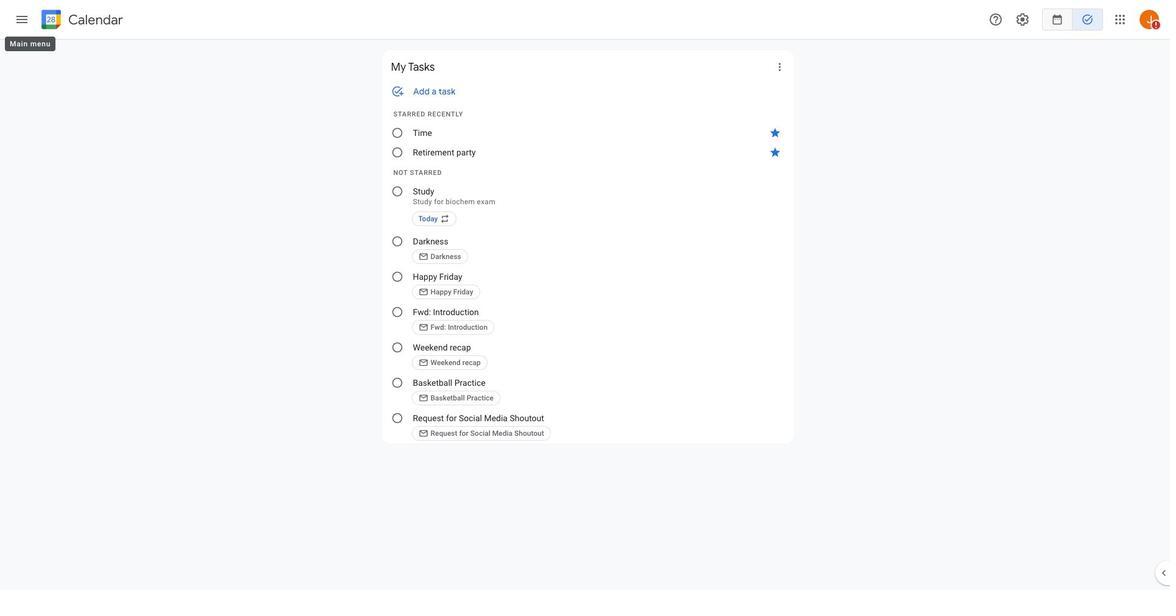 Task type: locate. For each thing, give the bounding box(es) containing it.
heading
[[66, 12, 123, 27]]

settings menu image
[[1016, 12, 1030, 27]]

support menu image
[[989, 12, 1003, 27]]



Task type: describe. For each thing, give the bounding box(es) containing it.
heading inside the "calendar" element
[[66, 12, 123, 27]]

tasks sidebar image
[[15, 12, 29, 27]]

calendar element
[[39, 7, 123, 34]]



Task type: vqa. For each thing, say whether or not it's contained in the screenshot.
right 20
no



